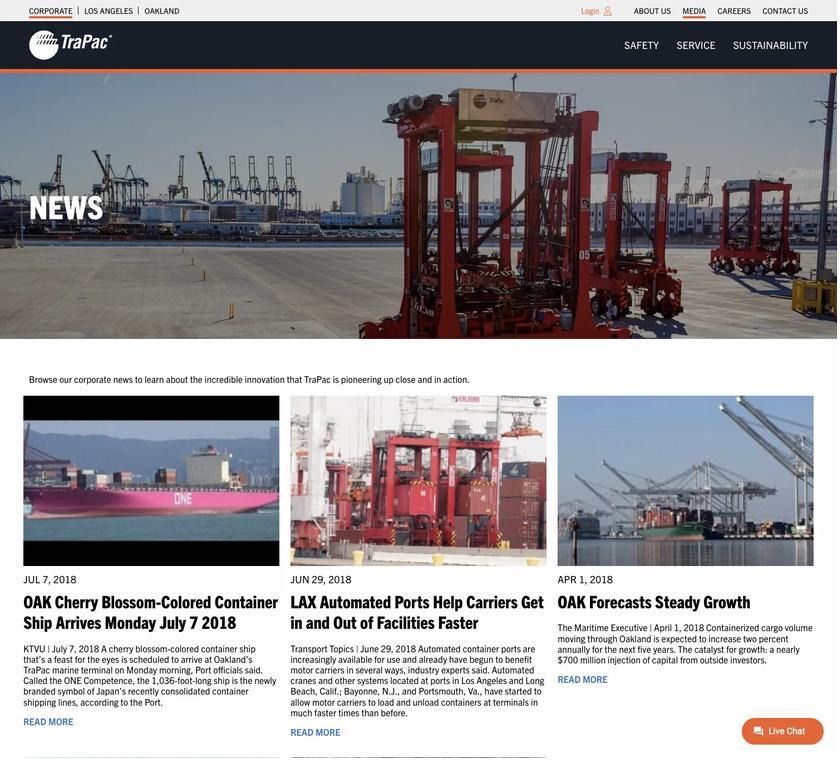 Task type: describe. For each thing, give the bounding box(es) containing it.
0 vertical spatial carriers
[[315, 664, 344, 675]]

terminals
[[493, 696, 529, 707]]

learn
[[145, 374, 164, 385]]

bayonne,
[[344, 685, 380, 697]]

browse our corporate news to learn about the incredible innovation that trapac is pioneering up close and in action.
[[29, 374, 470, 385]]

to left the arrive
[[171, 653, 179, 664]]

load
[[378, 696, 394, 707]]

catalyst
[[694, 643, 724, 654]]

eyes
[[102, 653, 119, 664]]

the left "a"
[[87, 653, 100, 664]]

apr 1, 2018
[[558, 573, 613, 586]]

0 vertical spatial oakland
[[145, 6, 179, 16]]

on
[[115, 664, 124, 675]]

lax
[[291, 590, 316, 612]]

blossom-
[[135, 643, 170, 654]]

for inside transport topics | june 29, 2018   automated container ports are increasingly available for use and already have begun to benefit motor carriers in several ways, industry experts said. automated cranes and other systems located at ports in los angeles and long beach, calif.; bayonne, n.j., and portsmouth, va., have started to allow motor carriers to load and unload containers at terminals in much faster times than before.
[[374, 653, 385, 664]]

action.
[[443, 374, 470, 385]]

1 vertical spatial ports
[[430, 675, 450, 686]]

in down long
[[531, 696, 538, 707]]

more for lax automated ports help carriers get in and out of facilities faster
[[316, 726, 340, 737]]

calif.;
[[320, 685, 342, 697]]

at inside the ktvu | july 7, 2018   a cherry blossom-colored container ship that's a feast for the eyes is scheduled to arrive at oakland's trapac marine terminal on monday morning, port officials said. called the one competence, the 1,036-foot-long ship is the newly branded symbol of japan's recently consolidated container shipping lines, according to the port.
[[205, 653, 212, 664]]

port.
[[145, 696, 163, 707]]

out
[[333, 611, 357, 633]]

before.
[[381, 707, 408, 718]]

read more for lax automated ports help carriers get in and out of facilities faster
[[291, 726, 340, 737]]

port
[[195, 664, 211, 675]]

careers
[[718, 6, 751, 16]]

jul 7, 2018
[[23, 573, 76, 586]]

corporate link
[[29, 3, 73, 18]]

in up containers
[[452, 675, 459, 686]]

angeles inside transport topics | june 29, 2018   automated container ports are increasingly available for use and already have begun to benefit motor carriers in several ways, industry experts said. automated cranes and other systems located at ports in los angeles and long beach, calif.; bayonne, n.j., and portsmouth, va., have started to allow motor carriers to load and unload containers at terminals in much faster times than before.
[[477, 675, 507, 686]]

lax automated ports help carriers get in and out of facilities faster
[[291, 590, 544, 633]]

for left two
[[726, 643, 737, 654]]

benefit
[[505, 653, 532, 664]]

the left one
[[49, 675, 62, 686]]

july inside oak cherry blossom-colored container ship arrives monday july 7 2018
[[159, 611, 186, 633]]

scheduled
[[129, 653, 169, 664]]

the left newly
[[240, 675, 252, 686]]

shipping
[[23, 696, 56, 707]]

increasingly
[[291, 653, 336, 664]]

is down oakland's
[[232, 675, 238, 686]]

a
[[101, 643, 107, 654]]

next
[[619, 643, 636, 654]]

allow
[[291, 696, 310, 707]]

outside
[[700, 654, 728, 665]]

a inside the maritime executive | april 1, 2018   containerized cargo volume moving through oakland is expected to increase two percent annually for the next five years. the catalyst for growth: a nearly $700 million injection of capital from outside investors.
[[770, 643, 774, 654]]

long
[[526, 675, 544, 686]]

apr
[[558, 573, 577, 586]]

injection
[[608, 654, 641, 665]]

monday inside the ktvu | july 7, 2018   a cherry blossom-colored container ship that's a feast for the eyes is scheduled to arrive at oakland's trapac marine terminal on monday morning, port officials said. called the one competence, the 1,036-foot-long ship is the newly branded symbol of japan's recently consolidated container shipping lines, according to the port.
[[126, 664, 157, 675]]

arrive
[[181, 653, 202, 664]]

los angeles link
[[84, 3, 133, 18]]

up
[[384, 374, 394, 385]]

cranes
[[291, 675, 316, 686]]

and right load
[[396, 696, 411, 707]]

sustainability link
[[724, 34, 817, 56]]

years.
[[653, 643, 676, 654]]

container ship image
[[23, 396, 279, 566]]

light image
[[604, 7, 612, 16]]

annually
[[558, 643, 590, 654]]

unload
[[413, 696, 439, 707]]

2018 inside oak cherry blossom-colored container ship arrives monday july 7 2018
[[202, 611, 236, 633]]

help
[[433, 590, 463, 612]]

ship
[[23, 611, 52, 633]]

to inside the maritime executive | april 1, 2018   containerized cargo volume moving through oakland is expected to increase two percent annually for the next five years. the catalyst for growth: a nearly $700 million injection of capital from outside investors.
[[699, 633, 707, 644]]

officials
[[213, 664, 243, 675]]

port automation image
[[291, 396, 547, 566]]

terminal
[[81, 664, 113, 675]]

begun
[[469, 653, 493, 664]]

oakland's
[[214, 653, 252, 664]]

0 vertical spatial angeles
[[100, 6, 133, 16]]

colored
[[170, 643, 199, 654]]

us for contact us
[[798, 6, 808, 16]]

safety link
[[616, 34, 668, 56]]

0 vertical spatial trapac
[[304, 374, 331, 385]]

expected
[[662, 633, 697, 644]]

arrives
[[56, 611, 101, 633]]

that
[[287, 374, 302, 385]]

media
[[683, 6, 706, 16]]

oak forecasts steady growth article
[[558, 396, 814, 746]]

and right close
[[418, 374, 432, 385]]

about
[[634, 6, 659, 16]]

0 vertical spatial ports
[[501, 643, 521, 654]]

1 vertical spatial carriers
[[337, 696, 366, 707]]

said. inside the ktvu | july 7, 2018   a cherry blossom-colored container ship that's a feast for the eyes is scheduled to arrive at oakland's trapac marine terminal on monday morning, port officials said. called the one competence, the 1,036-foot-long ship is the newly branded symbol of japan's recently consolidated container shipping lines, according to the port.
[[245, 664, 263, 675]]

than
[[361, 707, 379, 718]]

the left port.
[[130, 696, 143, 707]]

oak cherry blossom-colored container ship arrives monday july 7 2018 article
[[23, 396, 279, 746]]

more for oak forecasts steady growth
[[583, 674, 608, 685]]

use
[[387, 653, 400, 664]]

jul
[[23, 573, 40, 586]]

is right eyes
[[121, 653, 127, 664]]

browse
[[29, 374, 57, 385]]

contact us
[[763, 6, 808, 16]]

five
[[638, 643, 651, 654]]

about us
[[634, 6, 671, 16]]

container inside transport topics | june 29, 2018   automated container ports are increasingly available for use and already have begun to benefit motor carriers in several ways, industry experts said. automated cranes and other systems located at ports in los angeles and long beach, calif.; bayonne, n.j., and portsmouth, va., have started to allow motor carriers to load and unload containers at terminals in much faster times than before.
[[463, 643, 499, 654]]

read more link for lax automated ports help carriers get in and out of facilities faster
[[291, 726, 340, 737]]

1 vertical spatial ship
[[214, 675, 230, 686]]

2018 inside transport topics | june 29, 2018   automated container ports are increasingly available for use and already have begun to benefit motor carriers in several ways, industry experts said. automated cranes and other systems located at ports in los angeles and long beach, calif.; bayonne, n.j., and portsmouth, va., have started to allow motor carriers to load and unload containers at terminals in much faster times than before.
[[396, 643, 416, 654]]

called
[[23, 675, 47, 686]]

is inside the maritime executive | april 1, 2018   containerized cargo volume moving through oakland is expected to increase two percent annually for the next five years. the catalyst for growth: a nearly $700 million injection of capital from outside investors.
[[653, 633, 660, 644]]

7
[[190, 611, 198, 633]]

innovation
[[245, 374, 285, 385]]

| inside the maritime executive | april 1, 2018   containerized cargo volume moving through oakland is expected to increase two percent annually for the next five years. the catalyst for growth: a nearly $700 million injection of capital from outside investors.
[[650, 622, 652, 633]]

0 vertical spatial the
[[558, 622, 572, 633]]

july inside the ktvu | july 7, 2018   a cherry blossom-colored container ship that's a feast for the eyes is scheduled to arrive at oakland's trapac marine terminal on monday morning, port officials said. called the one competence, the 1,036-foot-long ship is the newly branded symbol of japan's recently consolidated container shipping lines, according to the port.
[[52, 643, 67, 654]]

branded
[[23, 685, 56, 697]]

jun 29, 2018
[[291, 573, 351, 586]]

us for about us
[[661, 6, 671, 16]]

oakland link
[[145, 3, 179, 18]]

our
[[59, 374, 72, 385]]

for inside the ktvu | july 7, 2018   a cherry blossom-colored container ship that's a feast for the eyes is scheduled to arrive at oakland's trapac marine terminal on monday morning, port officials said. called the one competence, the 1,036-foot-long ship is the newly branded symbol of japan's recently consolidated container shipping lines, according to the port.
[[75, 653, 85, 664]]

$700
[[558, 654, 578, 665]]

29, inside transport topics | june 29, 2018   automated container ports are increasingly available for use and already have begun to benefit motor carriers in several ways, industry experts said. automated cranes and other systems located at ports in los angeles and long beach, calif.; bayonne, n.j., and portsmouth, va., have started to allow motor carriers to load and unload containers at terminals in much faster times than before.
[[381, 643, 394, 654]]

a inside the ktvu | july 7, 2018   a cherry blossom-colored container ship that's a feast for the eyes is scheduled to arrive at oakland's trapac marine terminal on monday morning, port officials said. called the one competence, the 1,036-foot-long ship is the newly branded symbol of japan's recently consolidated container shipping lines, according to the port.
[[47, 653, 52, 664]]

started
[[505, 685, 532, 697]]

1 horizontal spatial have
[[485, 685, 503, 697]]

growth:
[[739, 643, 768, 654]]

two
[[743, 633, 757, 644]]

0 vertical spatial 1,
[[579, 573, 588, 586]]

news
[[113, 374, 133, 385]]

1 horizontal spatial the
[[678, 643, 692, 654]]

carriers
[[466, 590, 518, 612]]

morning,
[[159, 664, 193, 675]]

is left pioneering
[[333, 374, 339, 385]]

2018 up cherry
[[53, 573, 76, 586]]

read more for oak cherry blossom-colored container ship arrives monday july 7 2018
[[23, 716, 73, 727]]

2018 up 'forecasts'
[[590, 573, 613, 586]]

va.,
[[468, 685, 483, 697]]

faster
[[314, 707, 336, 718]]



Task type: locate. For each thing, give the bounding box(es) containing it.
1 horizontal spatial more
[[316, 726, 340, 737]]

automated up started
[[492, 664, 534, 675]]

ways,
[[385, 664, 406, 675]]

of
[[360, 611, 373, 633], [643, 654, 650, 665], [87, 685, 94, 697]]

transport
[[291, 643, 328, 654]]

main content containing oak cherry blossom-colored container ship arrives monday july 7 2018
[[18, 372, 819, 758]]

menu bar
[[628, 3, 814, 18], [616, 34, 817, 56]]

1 horizontal spatial us
[[798, 6, 808, 16]]

0 vertical spatial 29,
[[312, 573, 326, 586]]

29, right jun
[[312, 573, 326, 586]]

1 horizontal spatial july
[[159, 611, 186, 633]]

automated inside lax automated ports help carriers get in and out of facilities faster
[[320, 590, 391, 612]]

oakland
[[145, 6, 179, 16], [620, 633, 651, 644]]

jun
[[291, 573, 309, 586]]

other
[[335, 675, 355, 686]]

trapac right that
[[304, 374, 331, 385]]

1 horizontal spatial trapac
[[304, 374, 331, 385]]

oak down jul
[[23, 590, 51, 612]]

growth
[[704, 590, 751, 612]]

read down shipping in the bottom of the page
[[23, 716, 46, 727]]

menu bar containing safety
[[616, 34, 817, 56]]

1, inside the maritime executive | april 1, 2018   containerized cargo volume moving through oakland is expected to increase two percent annually for the next five years. the catalyst for growth: a nearly $700 million injection of capital from outside investors.
[[674, 622, 682, 633]]

menu bar containing about us
[[628, 3, 814, 18]]

in left several
[[347, 664, 354, 675]]

located
[[390, 675, 419, 686]]

oak for oak cherry blossom-colored container ship arrives monday july 7 2018
[[23, 590, 51, 612]]

sustainability
[[733, 38, 808, 51]]

and left other
[[318, 675, 333, 686]]

0 horizontal spatial los
[[84, 6, 98, 16]]

read more link for oak forecasts steady growth
[[558, 674, 608, 685]]

1 vertical spatial at
[[421, 675, 428, 686]]

corporate image
[[29, 30, 112, 61]]

read more link for oak cherry blossom-colored container ship arrives monday july 7 2018
[[23, 716, 73, 727]]

2 horizontal spatial at
[[484, 696, 491, 707]]

at right the arrive
[[205, 653, 212, 664]]

0 vertical spatial monday
[[105, 611, 156, 633]]

safety
[[624, 38, 659, 51]]

is right "five"
[[653, 633, 660, 644]]

oak cherry blossom-colored container ship arrives monday july 7 2018
[[23, 590, 278, 633]]

of inside the ktvu | july 7, 2018   a cherry blossom-colored container ship that's a feast for the eyes is scheduled to arrive at oakland's trapac marine terminal on monday morning, port officials said. called the one competence, the 1,036-foot-long ship is the newly branded symbol of japan's recently consolidated container shipping lines, according to the port.
[[87, 685, 94, 697]]

2018 up ways,
[[396, 643, 416, 654]]

said. up va.,
[[472, 664, 490, 675]]

more inside oak cherry blossom-colored container ship arrives monday july 7 2018 article
[[48, 716, 73, 727]]

read more for oak forecasts steady growth
[[558, 674, 608, 685]]

2 horizontal spatial automated
[[492, 664, 534, 675]]

ports
[[395, 590, 430, 612]]

2 horizontal spatial read more link
[[558, 674, 608, 685]]

2018 right jun
[[328, 573, 351, 586]]

monday up cherry
[[105, 611, 156, 633]]

read inside the lax automated ports help carriers get in and out of facilities faster article
[[291, 726, 314, 737]]

motor right the allow at left bottom
[[312, 696, 335, 707]]

read more link inside oak cherry blossom-colored container ship arrives monday july 7 2018 article
[[23, 716, 73, 727]]

to left increase
[[699, 633, 707, 644]]

industry
[[408, 664, 439, 675]]

oak for oak forecasts steady growth
[[558, 590, 586, 612]]

to right according
[[121, 696, 128, 707]]

the right the "about"
[[190, 374, 203, 385]]

0 vertical spatial of
[[360, 611, 373, 633]]

read more down faster on the left bottom
[[291, 726, 340, 737]]

1 vertical spatial menu bar
[[616, 34, 817, 56]]

to left load
[[368, 696, 376, 707]]

1 horizontal spatial angeles
[[477, 675, 507, 686]]

oak down apr
[[558, 590, 586, 612]]

1 vertical spatial monday
[[126, 664, 157, 675]]

1 horizontal spatial ship
[[239, 643, 256, 654]]

trapac
[[304, 374, 331, 385], [23, 664, 50, 675]]

0 horizontal spatial read more link
[[23, 716, 73, 727]]

read more inside the lax automated ports help carriers get in and out of facilities faster article
[[291, 726, 340, 737]]

0 horizontal spatial read
[[23, 716, 46, 727]]

1 horizontal spatial oak
[[558, 590, 586, 612]]

7, inside the ktvu | july 7, 2018   a cherry blossom-colored container ship that's a feast for the eyes is scheduled to arrive at oakland's trapac marine terminal on monday morning, port officials said. called the one competence, the 1,036-foot-long ship is the newly branded symbol of japan's recently consolidated container shipping lines, according to the port.
[[69, 643, 77, 654]]

capital
[[652, 654, 678, 665]]

1 vertical spatial have
[[485, 685, 503, 697]]

the left "1,036-"
[[137, 675, 149, 686]]

trapac down ktvu
[[23, 664, 50, 675]]

and left long
[[509, 675, 524, 686]]

1 horizontal spatial 7,
[[69, 643, 77, 654]]

the up annually
[[558, 622, 572, 633]]

los angeles
[[84, 6, 133, 16]]

0 horizontal spatial july
[[52, 643, 67, 654]]

through
[[588, 633, 617, 644]]

1 vertical spatial july
[[52, 643, 67, 654]]

read more link down 'million' on the bottom of page
[[558, 674, 608, 685]]

cherry
[[109, 643, 133, 654]]

of inside the maritime executive | april 1, 2018   containerized cargo volume moving through oakland is expected to increase two percent annually for the next five years. the catalyst for growth: a nearly $700 million injection of capital from outside investors.
[[643, 654, 650, 665]]

1, right apr
[[579, 573, 588, 586]]

0 vertical spatial july
[[159, 611, 186, 633]]

more down faster on the left bottom
[[316, 726, 340, 737]]

0 horizontal spatial said.
[[245, 664, 263, 675]]

motor up beach,
[[291, 664, 313, 675]]

lax automated ports help carriers get in and out of facilities faster article
[[291, 396, 547, 746]]

7, right jul
[[42, 573, 51, 586]]

marine
[[52, 664, 79, 675]]

contact
[[763, 6, 796, 16]]

and right "use"
[[402, 653, 417, 664]]

oakland inside the maritime executive | april 1, 2018   containerized cargo volume moving through oakland is expected to increase two percent annually for the next five years. the catalyst for growth: a nearly $700 million injection of capital from outside investors.
[[620, 633, 651, 644]]

1 vertical spatial automated
[[418, 643, 461, 654]]

said. inside transport topics | june 29, 2018   automated container ports are increasingly available for use and already have begun to benefit motor carriers in several ways, industry experts said. automated cranes and other systems located at ports in los angeles and long beach, calif.; bayonne, n.j., and portsmouth, va., have started to allow motor carriers to load and unload containers at terminals in much faster times than before.
[[472, 664, 490, 675]]

angeles left the oakland link at the left of page
[[100, 6, 133, 16]]

n.j.,
[[382, 685, 400, 697]]

corporate
[[29, 6, 73, 16]]

the inside the maritime executive | april 1, 2018   containerized cargo volume moving through oakland is expected to increase two percent annually for the next five years. the catalyst for growth: a nearly $700 million injection of capital from outside investors.
[[605, 643, 617, 654]]

july
[[159, 611, 186, 633], [52, 643, 67, 654]]

0 horizontal spatial of
[[87, 685, 94, 697]]

corporate
[[74, 374, 111, 385]]

los up containers
[[461, 675, 475, 686]]

several
[[356, 664, 383, 675]]

2 oak from the left
[[558, 590, 586, 612]]

incredible
[[205, 374, 243, 385]]

angeles down begun
[[477, 675, 507, 686]]

to left learn
[[135, 374, 143, 385]]

ports left are
[[501, 643, 521, 654]]

0 vertical spatial have
[[449, 653, 467, 664]]

in left action.
[[434, 374, 441, 385]]

0 vertical spatial 7,
[[42, 573, 51, 586]]

read for oak cherry blossom-colored container ship arrives monday july 7 2018
[[23, 716, 46, 727]]

a
[[770, 643, 774, 654], [47, 653, 52, 664]]

more for oak cherry blossom-colored container ship arrives monday july 7 2018
[[48, 716, 73, 727]]

us
[[661, 6, 671, 16], [798, 6, 808, 16]]

a left feast on the left of page
[[47, 653, 52, 664]]

read more link down faster on the left bottom
[[291, 726, 340, 737]]

the maritime executive | april 1, 2018   containerized cargo volume moving through oakland is expected to increase two percent annually for the next five years. the catalyst for growth: a nearly $700 million injection of capital from outside investors.
[[558, 622, 813, 665]]

2 said. from the left
[[472, 664, 490, 675]]

july left 7
[[159, 611, 186, 633]]

containerized
[[706, 622, 759, 633]]

consolidated
[[161, 685, 210, 697]]

careers link
[[718, 3, 751, 18]]

0 vertical spatial at
[[205, 653, 212, 664]]

0 horizontal spatial read more
[[23, 716, 73, 727]]

newly
[[254, 675, 276, 686]]

| inside transport topics | june 29, 2018   automated container ports are increasingly available for use and already have begun to benefit motor carriers in several ways, industry experts said. automated cranes and other systems located at ports in los angeles and long beach, calif.; bayonne, n.j., and portsmouth, va., have started to allow motor carriers to load and unload containers at terminals in much faster times than before.
[[356, 643, 358, 654]]

| inside the ktvu | july 7, 2018   a cherry blossom-colored container ship that's a feast for the eyes is scheduled to arrive at oakland's trapac marine terminal on monday morning, port officials said. called the one competence, the 1,036-foot-long ship is the newly branded symbol of japan's recently consolidated container shipping lines, according to the port.
[[48, 643, 50, 654]]

are
[[523, 643, 535, 654]]

automated down jun 29, 2018
[[320, 590, 391, 612]]

7, up marine
[[69, 643, 77, 654]]

us inside "link"
[[661, 6, 671, 16]]

1 horizontal spatial 29,
[[381, 643, 394, 654]]

news
[[29, 186, 103, 226]]

1 vertical spatial angeles
[[477, 675, 507, 686]]

2018 up catalyst
[[684, 622, 704, 633]]

faster
[[438, 611, 478, 633]]

cherry
[[55, 590, 98, 612]]

more inside the lax automated ports help carriers get in and out of facilities faster article
[[316, 726, 340, 737]]

1 horizontal spatial |
[[356, 643, 358, 654]]

at right va.,
[[484, 696, 491, 707]]

one
[[64, 675, 82, 686]]

los up corporate image
[[84, 6, 98, 16]]

for
[[592, 643, 603, 654], [726, 643, 737, 654], [75, 653, 85, 664], [374, 653, 385, 664]]

los inside los angeles link
[[84, 6, 98, 16]]

nearly
[[776, 643, 800, 654]]

have right va.,
[[485, 685, 503, 697]]

service link
[[668, 34, 724, 56]]

container up officials
[[201, 643, 237, 654]]

2 horizontal spatial more
[[583, 674, 608, 685]]

the left next
[[605, 643, 617, 654]]

0 vertical spatial ship
[[239, 643, 256, 654]]

2018 right 7
[[202, 611, 236, 633]]

1 vertical spatial 29,
[[381, 643, 394, 654]]

read down much
[[291, 726, 314, 737]]

menu bar up service
[[628, 3, 814, 18]]

2018 inside the ktvu | july 7, 2018   a cherry blossom-colored container ship that's a feast for the eyes is scheduled to arrive at oakland's trapac marine terminal on monday morning, port officials said. called the one competence, the 1,036-foot-long ship is the newly branded symbol of japan's recently consolidated container shipping lines, according to the port.
[[79, 643, 99, 654]]

1 horizontal spatial at
[[421, 675, 428, 686]]

read down the $700 at bottom right
[[558, 674, 581, 685]]

| left june
[[356, 643, 358, 654]]

of right "out"
[[360, 611, 373, 633]]

read more inside oak cherry blossom-colored container ship arrives monday july 7 2018 article
[[23, 716, 73, 727]]

monday up recently
[[126, 664, 157, 675]]

contact us link
[[763, 3, 808, 18]]

1 vertical spatial motor
[[312, 696, 335, 707]]

at right located
[[421, 675, 428, 686]]

2 vertical spatial at
[[484, 696, 491, 707]]

in inside lax automated ports help carriers get in and out of facilities faster
[[291, 611, 303, 633]]

of inside lax automated ports help carriers get in and out of facilities faster
[[360, 611, 373, 633]]

read more down shipping in the bottom of the page
[[23, 716, 73, 727]]

| right ktvu
[[48, 643, 50, 654]]

7,
[[42, 573, 51, 586], [69, 643, 77, 654]]

ktvu | july 7, 2018   a cherry blossom-colored container ship that's a feast for the eyes is scheduled to arrive at oakland's trapac marine terminal on monday morning, port officials said. called the one competence, the 1,036-foot-long ship is the newly branded symbol of japan's recently consolidated container shipping lines, according to the port.
[[23, 643, 276, 707]]

us right contact
[[798, 6, 808, 16]]

about us link
[[634, 3, 671, 18]]

1 vertical spatial 1,
[[674, 622, 682, 633]]

carriers up calif.;
[[315, 664, 344, 675]]

1 horizontal spatial read
[[291, 726, 314, 737]]

to right begun
[[495, 653, 503, 664]]

1 horizontal spatial read more link
[[291, 726, 340, 737]]

0 horizontal spatial trapac
[[23, 664, 50, 675]]

and inside lax automated ports help carriers get in and out of facilities faster
[[306, 611, 330, 633]]

2018 left "a"
[[79, 643, 99, 654]]

container down officials
[[212, 685, 249, 697]]

0 horizontal spatial the
[[558, 622, 572, 633]]

1 horizontal spatial automated
[[418, 643, 461, 654]]

1 horizontal spatial of
[[360, 611, 373, 633]]

0 horizontal spatial oak
[[23, 590, 51, 612]]

increase
[[709, 633, 741, 644]]

april
[[654, 622, 672, 633]]

executive
[[611, 622, 648, 633]]

0 horizontal spatial automated
[[320, 590, 391, 612]]

read more link down shipping in the bottom of the page
[[23, 716, 73, 727]]

oakland up the "injection"
[[620, 633, 651, 644]]

more down lines, at bottom left
[[48, 716, 73, 727]]

percent
[[759, 633, 789, 644]]

available
[[338, 653, 372, 664]]

1 horizontal spatial oakland
[[620, 633, 651, 644]]

that's
[[23, 653, 45, 664]]

more down 'million' on the bottom of page
[[583, 674, 608, 685]]

0 horizontal spatial us
[[661, 6, 671, 16]]

the right years.
[[678, 643, 692, 654]]

much
[[291, 707, 312, 718]]

1 horizontal spatial said.
[[472, 664, 490, 675]]

already
[[419, 653, 447, 664]]

0 horizontal spatial have
[[449, 653, 467, 664]]

0 horizontal spatial angeles
[[100, 6, 133, 16]]

0 horizontal spatial oakland
[[145, 6, 179, 16]]

for left "use"
[[374, 653, 385, 664]]

los inside transport topics | june 29, 2018   automated container ports are increasingly available for use and already have begun to benefit motor carriers in several ways, industry experts said. automated cranes and other systems located at ports in los angeles and long beach, calif.; bayonne, n.j., and portsmouth, va., have started to allow motor carriers to load and unload containers at terminals in much faster times than before.
[[461, 675, 475, 686]]

1, right april
[[674, 622, 682, 633]]

1 said. from the left
[[245, 664, 263, 675]]

0 horizontal spatial 7,
[[42, 573, 51, 586]]

pioneering
[[341, 374, 382, 385]]

29, right june
[[381, 643, 394, 654]]

containers
[[441, 696, 482, 707]]

1 vertical spatial oakland
[[620, 633, 651, 644]]

and right n.j.,
[[402, 685, 417, 697]]

0 horizontal spatial 29,
[[312, 573, 326, 586]]

2 vertical spatial automated
[[492, 664, 534, 675]]

oak inside oak cherry blossom-colored container ship arrives monday july 7 2018
[[23, 590, 51, 612]]

of left "capital"
[[643, 654, 650, 665]]

ports down the already
[[430, 675, 450, 686]]

0 vertical spatial menu bar
[[628, 3, 814, 18]]

to right started
[[534, 685, 542, 697]]

login link
[[581, 6, 599, 16]]

the
[[558, 622, 572, 633], [678, 643, 692, 654]]

trapac inside the ktvu | july 7, 2018   a cherry blossom-colored container ship that's a feast for the eyes is scheduled to arrive at oakland's trapac marine terminal on monday morning, port officials said. called the one competence, the 1,036-foot-long ship is the newly branded symbol of japan's recently consolidated container shipping lines, according to the port.
[[23, 664, 50, 675]]

read more link inside oak forecasts steady growth article
[[558, 674, 608, 685]]

2018 inside the maritime executive | april 1, 2018   containerized cargo volume moving through oakland is expected to increase two percent annually for the next five years. the catalyst for growth: a nearly $700 million injection of capital from outside investors.
[[684, 622, 704, 633]]

1 horizontal spatial a
[[770, 643, 774, 654]]

container
[[215, 590, 278, 612]]

close
[[396, 374, 416, 385]]

automated up 'industry'
[[418, 643, 461, 654]]

0 vertical spatial los
[[84, 6, 98, 16]]

for down maritime
[[592, 643, 603, 654]]

1 vertical spatial of
[[643, 654, 650, 665]]

2 vertical spatial of
[[87, 685, 94, 697]]

1 horizontal spatial 1,
[[674, 622, 682, 633]]

1 oak from the left
[[23, 590, 51, 612]]

menu bar down careers link
[[616, 34, 817, 56]]

0 horizontal spatial ship
[[214, 675, 230, 686]]

us right "about"
[[661, 6, 671, 16]]

1 vertical spatial the
[[678, 643, 692, 654]]

2 us from the left
[[798, 6, 808, 16]]

container up experts
[[463, 643, 499, 654]]

1 horizontal spatial los
[[461, 675, 475, 686]]

2 horizontal spatial |
[[650, 622, 652, 633]]

0 horizontal spatial at
[[205, 653, 212, 664]]

carriers
[[315, 664, 344, 675], [337, 696, 366, 707]]

competence,
[[84, 675, 135, 686]]

read
[[558, 674, 581, 685], [23, 716, 46, 727], [291, 726, 314, 737]]

1 us from the left
[[661, 6, 671, 16]]

more inside oak forecasts steady growth article
[[583, 674, 608, 685]]

0 vertical spatial motor
[[291, 664, 313, 675]]

0 horizontal spatial ports
[[430, 675, 450, 686]]

experts
[[441, 664, 470, 675]]

read for oak forecasts steady growth
[[558, 674, 581, 685]]

0 horizontal spatial 1,
[[579, 573, 588, 586]]

1 vertical spatial trapac
[[23, 664, 50, 675]]

0 vertical spatial automated
[[320, 590, 391, 612]]

read inside oak forecasts steady growth article
[[558, 674, 581, 685]]

2 horizontal spatial of
[[643, 654, 650, 665]]

read inside oak cherry blossom-colored container ship arrives monday july 7 2018 article
[[23, 716, 46, 727]]

recently
[[128, 685, 159, 697]]

read more link inside the lax automated ports help carriers get in and out of facilities faster article
[[291, 726, 340, 737]]

0 horizontal spatial more
[[48, 716, 73, 727]]

oakland right los angeles
[[145, 6, 179, 16]]

in
[[434, 374, 441, 385], [291, 611, 303, 633], [347, 664, 354, 675], [452, 675, 459, 686], [531, 696, 538, 707]]

forecasts
[[589, 590, 652, 612]]

ship right long
[[214, 675, 230, 686]]

said.
[[245, 664, 263, 675], [472, 664, 490, 675]]

portsmouth,
[[419, 685, 466, 697]]

of right symbol
[[87, 685, 94, 697]]

systems
[[357, 675, 388, 686]]

read more down 'million' on the bottom of page
[[558, 674, 608, 685]]

and
[[418, 374, 432, 385], [306, 611, 330, 633], [402, 653, 417, 664], [318, 675, 333, 686], [509, 675, 524, 686], [402, 685, 417, 697], [396, 696, 411, 707]]

main content
[[18, 372, 819, 758]]

have left begun
[[449, 653, 467, 664]]

2 horizontal spatial read
[[558, 674, 581, 685]]

1 vertical spatial 7,
[[69, 643, 77, 654]]

get
[[521, 590, 544, 612]]

a left the nearly
[[770, 643, 774, 654]]

read more inside oak forecasts steady growth article
[[558, 674, 608, 685]]

colored
[[161, 590, 211, 612]]

1 vertical spatial los
[[461, 675, 475, 686]]

| left april
[[650, 622, 652, 633]]

in up transport on the bottom left of page
[[291, 611, 303, 633]]

monday inside oak cherry blossom-colored container ship arrives monday july 7 2018
[[105, 611, 156, 633]]

1 horizontal spatial ports
[[501, 643, 521, 654]]

and left "out"
[[306, 611, 330, 633]]

2 horizontal spatial read more
[[558, 674, 608, 685]]

1 horizontal spatial read more
[[291, 726, 340, 737]]

0 horizontal spatial a
[[47, 653, 52, 664]]

times
[[338, 707, 359, 718]]

0 horizontal spatial |
[[48, 643, 50, 654]]

read for lax automated ports help carriers get in and out of facilities faster
[[291, 726, 314, 737]]



Task type: vqa. For each thing, say whether or not it's contained in the screenshot.
second OAK from the left
yes



